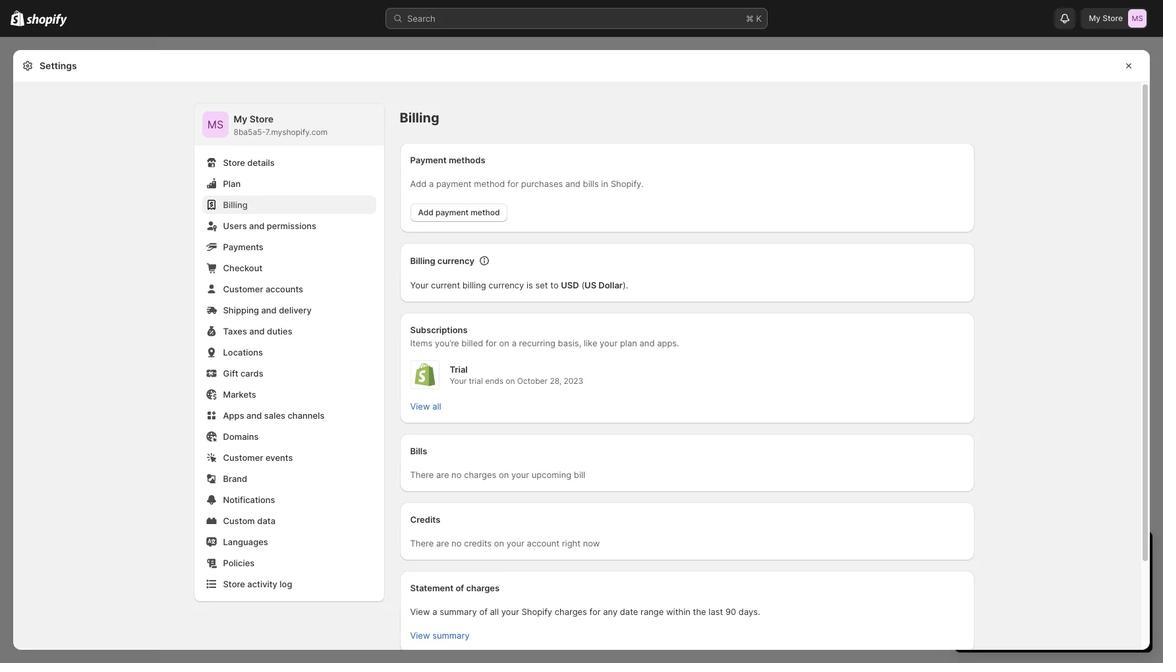 Task type: describe. For each thing, give the bounding box(es) containing it.
customer accounts
[[223, 284, 303, 295]]

and for permissions
[[249, 221, 265, 231]]

your inside subscriptions items you're billed for on a recurring basis, like your plan and apps.
[[600, 338, 618, 349]]

purchases
[[521, 179, 563, 189]]

view summary
[[410, 631, 470, 641]]

the
[[693, 607, 706, 617]]

is
[[526, 280, 533, 291]]

3 inside 'dropdown button'
[[968, 544, 976, 559]]

shopify for charges
[[521, 607, 552, 617]]

days.
[[739, 607, 760, 617]]

add payment method button
[[410, 204, 508, 222]]

data
[[257, 516, 275, 526]]

summary inside the view summary link
[[432, 631, 470, 641]]

store inside the my store 8ba5a5-7.myshopify.com
[[250, 113, 274, 125]]

shopify image
[[11, 10, 25, 26]]

payments link
[[202, 238, 376, 256]]

a for select a plan to extend your shopify trial for just $1/month for your first 3 months.
[[996, 588, 1001, 599]]

2 vertical spatial billing
[[410, 256, 435, 266]]

plan inside select a plan to extend your shopify trial for just $1/month for your first 3 months.
[[1003, 588, 1020, 599]]

customer for customer accounts
[[223, 284, 263, 295]]

usd
[[561, 280, 579, 291]]

range
[[641, 607, 664, 617]]

days
[[980, 544, 1010, 559]]

and inside subscriptions items you're billed for on a recurring basis, like your plan and apps.
[[639, 338, 655, 349]]

my for my store
[[1089, 13, 1100, 23]]

permissions
[[267, 221, 316, 231]]

methods
[[449, 155, 485, 165]]

upcoming
[[532, 470, 571, 480]]

3 days left in your trial button
[[955, 532, 1152, 559]]

taxes
[[223, 326, 247, 337]]

0 vertical spatial payment
[[436, 179, 471, 189]]

your trial ends on
[[968, 567, 1041, 578]]

plan link
[[202, 175, 376, 193]]

in inside 'dropdown button'
[[1037, 544, 1048, 559]]

for inside subscriptions items you're billed for on a recurring basis, like your plan and apps.
[[486, 338, 497, 349]]

store activity log
[[223, 579, 292, 590]]

billing inside shop settings menu element
[[223, 200, 248, 210]]

and for duties
[[249, 326, 265, 337]]

locations link
[[202, 343, 376, 362]]

90
[[725, 607, 736, 617]]

custom
[[223, 516, 255, 526]]

shopify image
[[27, 14, 67, 27]]

trial inside the trial your trial ends on october 28, 2023
[[469, 376, 483, 386]]

your for your current billing currency is set to usd ( us dollar ).
[[410, 280, 429, 291]]

there are no charges on your upcoming bill
[[410, 470, 585, 480]]

like
[[584, 338, 597, 349]]

select a plan to extend your shopify trial for just $1/month for your first 3 months.
[[968, 588, 1132, 612]]

trial inside select a plan to extend your shopify trial for just $1/month for your first 3 months.
[[1117, 588, 1132, 599]]

taxes and duties link
[[202, 322, 376, 341]]

0 vertical spatial method
[[474, 179, 505, 189]]

for down select
[[968, 602, 979, 612]]

brand
[[223, 474, 247, 484]]

apps and sales channels link
[[202, 407, 376, 425]]

apps
[[223, 411, 244, 421]]

).
[[623, 280, 628, 291]]

your for your trial ends on
[[968, 567, 986, 578]]

a for add a payment method for purchases and bills in shopify.
[[429, 179, 434, 189]]

us
[[585, 280, 596, 291]]

policies link
[[202, 554, 376, 573]]

channels
[[288, 411, 324, 421]]

7.myshopify.com
[[265, 127, 328, 137]]

for left purchases
[[507, 179, 519, 189]]

there for there are no charges on your upcoming bill
[[410, 470, 434, 480]]

3 days left in your trial
[[968, 544, 1107, 559]]

0 vertical spatial summary
[[440, 607, 477, 617]]

my store 8ba5a5-7.myshopify.com
[[234, 113, 328, 137]]

on for charges
[[499, 470, 509, 480]]

date
[[620, 607, 638, 617]]

ends inside 3 days left in your trial element
[[1006, 567, 1026, 578]]

bill
[[574, 470, 585, 480]]

2 vertical spatial charges
[[555, 607, 587, 617]]

shopify logo image
[[413, 363, 437, 387]]

users
[[223, 221, 247, 231]]

shipping and delivery link
[[202, 301, 376, 320]]

and for sales
[[246, 411, 262, 421]]

1 vertical spatial currency
[[489, 280, 524, 291]]

gift
[[223, 368, 238, 379]]

policies
[[223, 558, 255, 569]]

to inside settings dialog
[[550, 280, 559, 291]]

store details link
[[202, 154, 376, 172]]

0 vertical spatial currency
[[437, 256, 474, 266]]

for left "any"
[[589, 607, 601, 617]]

customer events link
[[202, 449, 376, 467]]

$1/month
[[999, 602, 1037, 612]]

markets link
[[202, 385, 376, 404]]

to inside select a plan to extend your shopify trial for just $1/month for your first 3 months.
[[1022, 588, 1031, 599]]

customer events
[[223, 453, 293, 463]]

payment
[[410, 155, 447, 165]]

1 vertical spatial charges
[[466, 583, 500, 594]]

account
[[527, 538, 559, 549]]

for down extend
[[1039, 602, 1051, 612]]

just
[[982, 602, 996, 612]]

checkout
[[223, 263, 262, 273]]

0 horizontal spatial all
[[432, 401, 441, 412]]

0 vertical spatial billing
[[400, 110, 439, 126]]

any
[[603, 607, 618, 617]]

last
[[709, 607, 723, 617]]

a inside subscriptions items you're billed for on a recurring basis, like your plan and apps.
[[512, 338, 517, 349]]

set
[[535, 280, 548, 291]]

gift cards
[[223, 368, 263, 379]]

october
[[517, 376, 548, 386]]

brand link
[[202, 470, 376, 488]]

billing currency
[[410, 256, 474, 266]]

select
[[968, 588, 993, 599]]

there are no credits on your account right now
[[410, 538, 600, 549]]

duties
[[267, 326, 292, 337]]

shipping and delivery
[[223, 305, 312, 316]]

customer for customer events
[[223, 453, 263, 463]]

bills
[[583, 179, 599, 189]]

shopify for trial
[[1084, 588, 1114, 599]]

markets
[[223, 389, 256, 400]]

dollar
[[598, 280, 623, 291]]

are for bills
[[436, 470, 449, 480]]

no for charges
[[451, 470, 462, 480]]

1 vertical spatial all
[[490, 607, 499, 617]]

plan inside subscriptions items you're billed for on a recurring basis, like your plan and apps.
[[620, 338, 637, 349]]



Task type: locate. For each thing, give the bounding box(es) containing it.
store left my store image
[[1103, 13, 1123, 23]]

0 vertical spatial customer
[[223, 284, 263, 295]]

view summary link
[[402, 627, 478, 645]]

method
[[474, 179, 505, 189], [471, 208, 500, 217]]

items
[[410, 338, 432, 349]]

3 days left in your trial element
[[955, 566, 1152, 653]]

1 vertical spatial billing
[[223, 200, 248, 210]]

to
[[550, 280, 559, 291], [1022, 588, 1031, 599]]

your up select
[[968, 567, 986, 578]]

k
[[756, 13, 762, 24]]

a down the statement
[[432, 607, 437, 617]]

add for add a payment method for purchases and bills in shopify.
[[410, 179, 427, 189]]

credits
[[410, 515, 440, 525]]

domains
[[223, 432, 259, 442]]

1 vertical spatial my
[[234, 113, 247, 125]]

a down "payment"
[[429, 179, 434, 189]]

view for view summary
[[410, 631, 430, 641]]

1 horizontal spatial all
[[490, 607, 499, 617]]

no for credits
[[451, 538, 462, 549]]

28,
[[550, 376, 562, 386]]

0 horizontal spatial shopify
[[521, 607, 552, 617]]

languages
[[223, 537, 268, 548]]

of down statement of charges
[[479, 607, 488, 617]]

store up 'plan'
[[223, 157, 245, 168]]

right
[[562, 538, 581, 549]]

a left recurring
[[512, 338, 517, 349]]

2023
[[564, 376, 583, 386]]

all down statement of charges
[[490, 607, 499, 617]]

0 horizontal spatial your
[[410, 280, 429, 291]]

trial down billed
[[469, 376, 483, 386]]

0 vertical spatial add
[[410, 179, 427, 189]]

shopify inside settings dialog
[[521, 607, 552, 617]]

apps.
[[657, 338, 679, 349]]

add down "payment"
[[410, 179, 427, 189]]

view all
[[410, 401, 441, 412]]

0 vertical spatial shopify
[[1084, 588, 1114, 599]]

currency left is
[[489, 280, 524, 291]]

0 vertical spatial all
[[432, 401, 441, 412]]

1 vertical spatial payment
[[436, 208, 469, 217]]

view a summary of all your shopify charges for any date range within the last 90 days.
[[410, 607, 760, 617]]

in right left
[[1037, 544, 1048, 559]]

0 vertical spatial ends
[[485, 376, 503, 386]]

accounts
[[265, 284, 303, 295]]

for
[[507, 179, 519, 189], [486, 338, 497, 349], [968, 602, 979, 612], [1039, 602, 1051, 612], [589, 607, 601, 617]]

plan up $1/month
[[1003, 588, 1020, 599]]

1 horizontal spatial my
[[1089, 13, 1100, 23]]

and right taxes
[[249, 326, 265, 337]]

1 vertical spatial summary
[[432, 631, 470, 641]]

statement of charges
[[410, 583, 500, 594]]

1 vertical spatial are
[[436, 538, 449, 549]]

there
[[410, 470, 434, 480], [410, 538, 434, 549]]

apps and sales channels
[[223, 411, 324, 421]]

are for credits
[[436, 538, 449, 549]]

ends down left
[[1006, 567, 1026, 578]]

on for ends
[[506, 376, 515, 386]]

to up $1/month
[[1022, 588, 1031, 599]]

2 are from the top
[[436, 538, 449, 549]]

1 horizontal spatial your
[[450, 376, 467, 386]]

your
[[600, 338, 618, 349], [511, 470, 529, 480], [507, 538, 524, 549], [1052, 544, 1079, 559], [1063, 588, 1081, 599], [1053, 602, 1071, 612], [501, 607, 519, 617]]

1 horizontal spatial currency
[[489, 280, 524, 291]]

1 vertical spatial in
[[1037, 544, 1048, 559]]

all down shopify logo
[[432, 401, 441, 412]]

0 horizontal spatial currency
[[437, 256, 474, 266]]

0 horizontal spatial of
[[456, 583, 464, 594]]

payment up billing currency
[[436, 208, 469, 217]]

settings dialog
[[13, 50, 1150, 664]]

on right billed
[[499, 338, 509, 349]]

customer accounts link
[[202, 280, 376, 298]]

on right credits
[[494, 538, 504, 549]]

0 vertical spatial view
[[410, 401, 430, 412]]

your left current
[[410, 280, 429, 291]]

1 horizontal spatial shopify
[[1084, 588, 1114, 599]]

0 horizontal spatial ends
[[485, 376, 503, 386]]

payment down payment methods
[[436, 179, 471, 189]]

plan right like on the right bottom of the page
[[620, 338, 637, 349]]

customer down domains
[[223, 453, 263, 463]]

left
[[1013, 544, 1034, 559]]

are
[[436, 470, 449, 480], [436, 538, 449, 549]]

view for view all
[[410, 401, 430, 412]]

and for delivery
[[261, 305, 277, 316]]

2 vertical spatial your
[[968, 567, 986, 578]]

3 view from the top
[[410, 631, 430, 641]]

add payment method
[[418, 208, 500, 217]]

currency up current
[[437, 256, 474, 266]]

users and permissions link
[[202, 217, 376, 235]]

0 vertical spatial 3
[[968, 544, 976, 559]]

method down methods
[[474, 179, 505, 189]]

method inside add payment method button
[[471, 208, 500, 217]]

there down credits
[[410, 538, 434, 549]]

trial up months.
[[1117, 588, 1132, 599]]

shopify inside select a plan to extend your shopify trial for just $1/month for your first 3 months.
[[1084, 588, 1114, 599]]

2 customer from the top
[[223, 453, 263, 463]]

all
[[432, 401, 441, 412], [490, 607, 499, 617]]

payment inside button
[[436, 208, 469, 217]]

2 horizontal spatial your
[[968, 567, 986, 578]]

1 vertical spatial customer
[[223, 453, 263, 463]]

plan
[[223, 179, 241, 189]]

0 vertical spatial there
[[410, 470, 434, 480]]

on down 3 days left in your trial
[[1029, 567, 1039, 578]]

settings
[[40, 60, 77, 71]]

add
[[410, 179, 427, 189], [418, 208, 433, 217]]

your
[[410, 280, 429, 291], [450, 376, 467, 386], [968, 567, 986, 578]]

method down add a payment method for purchases and bills in shopify.
[[471, 208, 500, 217]]

trial
[[450, 364, 468, 375]]

for right billed
[[486, 338, 497, 349]]

delivery
[[279, 305, 312, 316]]

months.
[[1099, 602, 1132, 612]]

store up 8ba5a5-
[[250, 113, 274, 125]]

your inside 'dropdown button'
[[1052, 544, 1079, 559]]

subscriptions items you're billed for on a recurring basis, like your plan and apps.
[[410, 325, 679, 349]]

a inside select a plan to extend your shopify trial for just $1/month for your first 3 months.
[[996, 588, 1001, 599]]

and left "bills"
[[565, 179, 580, 189]]

on left upcoming
[[499, 470, 509, 480]]

summary
[[440, 607, 477, 617], [432, 631, 470, 641]]

1 vertical spatial of
[[479, 607, 488, 617]]

3 left days
[[968, 544, 976, 559]]

1 view from the top
[[410, 401, 430, 412]]

statement
[[410, 583, 453, 594]]

shipping
[[223, 305, 259, 316]]

activity
[[247, 579, 277, 590]]

store down policies
[[223, 579, 245, 590]]

on left october
[[506, 376, 515, 386]]

1 vertical spatial to
[[1022, 588, 1031, 599]]

0 horizontal spatial my
[[234, 113, 247, 125]]

0 vertical spatial of
[[456, 583, 464, 594]]

payment
[[436, 179, 471, 189], [436, 208, 469, 217]]

within
[[666, 607, 691, 617]]

0 horizontal spatial to
[[550, 280, 559, 291]]

and right apps
[[246, 411, 262, 421]]

billing link
[[202, 196, 376, 214]]

my store image
[[202, 111, 228, 138]]

your down 'trial' on the bottom
[[450, 376, 467, 386]]

trial down days
[[989, 567, 1004, 578]]

view for view a summary of all your shopify charges for any date range within the last 90 days.
[[410, 607, 430, 617]]

2 vertical spatial view
[[410, 631, 430, 641]]

search
[[407, 13, 435, 24]]

1 horizontal spatial to
[[1022, 588, 1031, 599]]

billing up users
[[223, 200, 248, 210]]

1 horizontal spatial plan
[[1003, 588, 1020, 599]]

recurring
[[519, 338, 555, 349]]

payment methods
[[410, 155, 485, 165]]

and left apps.
[[639, 338, 655, 349]]

3
[[968, 544, 976, 559], [1092, 602, 1097, 612]]

2 no from the top
[[451, 538, 462, 549]]

0 horizontal spatial plan
[[620, 338, 637, 349]]

on inside subscriptions items you're billed for on a recurring basis, like your plan and apps.
[[499, 338, 509, 349]]

add for add payment method
[[418, 208, 433, 217]]

locations
[[223, 347, 263, 358]]

trial inside 'dropdown button'
[[1083, 544, 1107, 559]]

trial
[[469, 376, 483, 386], [1083, 544, 1107, 559], [989, 567, 1004, 578], [1117, 588, 1132, 599]]

billing
[[462, 280, 486, 291]]

1 horizontal spatial ends
[[1006, 567, 1026, 578]]

0 vertical spatial no
[[451, 470, 462, 480]]

my up 8ba5a5-
[[234, 113, 247, 125]]

(
[[581, 280, 585, 291]]

log
[[280, 579, 292, 590]]

users and permissions
[[223, 221, 316, 231]]

my store image
[[1128, 9, 1147, 28]]

a up just
[[996, 588, 1001, 599]]

plan
[[620, 338, 637, 349], [1003, 588, 1020, 599]]

on inside 3 days left in your trial element
[[1029, 567, 1039, 578]]

1 no from the top
[[451, 470, 462, 480]]

and down "customer accounts"
[[261, 305, 277, 316]]

billing up current
[[410, 256, 435, 266]]

billed
[[461, 338, 483, 349]]

details
[[247, 157, 275, 168]]

my for my store 8ba5a5-7.myshopify.com
[[234, 113, 247, 125]]

0 vertical spatial your
[[410, 280, 429, 291]]

1 vertical spatial method
[[471, 208, 500, 217]]

ends inside the trial your trial ends on october 28, 2023
[[485, 376, 503, 386]]

view all link
[[402, 397, 449, 416]]

you're
[[435, 338, 459, 349]]

of right the statement
[[456, 583, 464, 594]]

add up billing currency
[[418, 208, 433, 217]]

my
[[1089, 13, 1100, 23], [234, 113, 247, 125]]

dialog
[[1155, 50, 1163, 650]]

notifications
[[223, 495, 275, 505]]

my store
[[1089, 13, 1123, 23]]

trial up first
[[1083, 544, 1107, 559]]

3 right first
[[1092, 602, 1097, 612]]

on for credits
[[494, 538, 504, 549]]

1 there from the top
[[410, 470, 434, 480]]

1 vertical spatial there
[[410, 538, 434, 549]]

1 vertical spatial ends
[[1006, 567, 1026, 578]]

and right users
[[249, 221, 265, 231]]

current
[[431, 280, 460, 291]]

1 vertical spatial add
[[418, 208, 433, 217]]

view
[[410, 401, 430, 412], [410, 607, 430, 617], [410, 631, 430, 641]]

on inside the trial your trial ends on october 28, 2023
[[506, 376, 515, 386]]

in
[[601, 179, 608, 189], [1037, 544, 1048, 559]]

in inside dialog
[[601, 179, 608, 189]]

a for view a summary of all your shopify charges for any date range within the last 90 days.
[[432, 607, 437, 617]]

1 horizontal spatial 3
[[1092, 602, 1097, 612]]

0 vertical spatial in
[[601, 179, 608, 189]]

taxes and duties
[[223, 326, 292, 337]]

add inside button
[[418, 208, 433, 217]]

1 horizontal spatial of
[[479, 607, 488, 617]]

1 horizontal spatial in
[[1037, 544, 1048, 559]]

3 inside select a plan to extend your shopify trial for just $1/month for your first 3 months.
[[1092, 602, 1097, 612]]

are down credits
[[436, 538, 449, 549]]

2 there from the top
[[410, 538, 434, 549]]

0 vertical spatial to
[[550, 280, 559, 291]]

your inside the trial your trial ends on october 28, 2023
[[450, 376, 467, 386]]

are up credits
[[436, 470, 449, 480]]

cards
[[241, 368, 263, 379]]

gift cards link
[[202, 364, 376, 383]]

ms button
[[202, 111, 228, 138]]

customer down checkout
[[223, 284, 263, 295]]

0 vertical spatial my
[[1089, 13, 1100, 23]]

my left my store image
[[1089, 13, 1100, 23]]

⌘ k
[[746, 13, 762, 24]]

0 vertical spatial are
[[436, 470, 449, 480]]

your inside 3 days left in your trial element
[[968, 567, 986, 578]]

0 vertical spatial plan
[[620, 338, 637, 349]]

1 customer from the top
[[223, 284, 263, 295]]

1 vertical spatial 3
[[1092, 602, 1097, 612]]

credits
[[464, 538, 492, 549]]

and
[[565, 179, 580, 189], [249, 221, 265, 231], [261, 305, 277, 316], [249, 326, 265, 337], [639, 338, 655, 349], [246, 411, 262, 421]]

1 vertical spatial plan
[[1003, 588, 1020, 599]]

first
[[1073, 602, 1089, 612]]

0 horizontal spatial in
[[601, 179, 608, 189]]

in right "bills"
[[601, 179, 608, 189]]

my inside the my store 8ba5a5-7.myshopify.com
[[234, 113, 247, 125]]

1 are from the top
[[436, 470, 449, 480]]

2 view from the top
[[410, 607, 430, 617]]

payments
[[223, 242, 263, 252]]

1 vertical spatial no
[[451, 538, 462, 549]]

0 horizontal spatial 3
[[968, 544, 976, 559]]

events
[[265, 453, 293, 463]]

there down bills
[[410, 470, 434, 480]]

shop settings menu element
[[194, 103, 384, 602]]

1 vertical spatial view
[[410, 607, 430, 617]]

billing up "payment"
[[400, 110, 439, 126]]

1 vertical spatial your
[[450, 376, 467, 386]]

to right set
[[550, 280, 559, 291]]

1 vertical spatial shopify
[[521, 607, 552, 617]]

there for there are no credits on your account right now
[[410, 538, 434, 549]]

no
[[451, 470, 462, 480], [451, 538, 462, 549]]

ends left october
[[485, 376, 503, 386]]

0 vertical spatial charges
[[464, 470, 496, 480]]

subscriptions
[[410, 325, 468, 335]]



Task type: vqa. For each thing, say whether or not it's contained in the screenshot.
bottommost ends
yes



